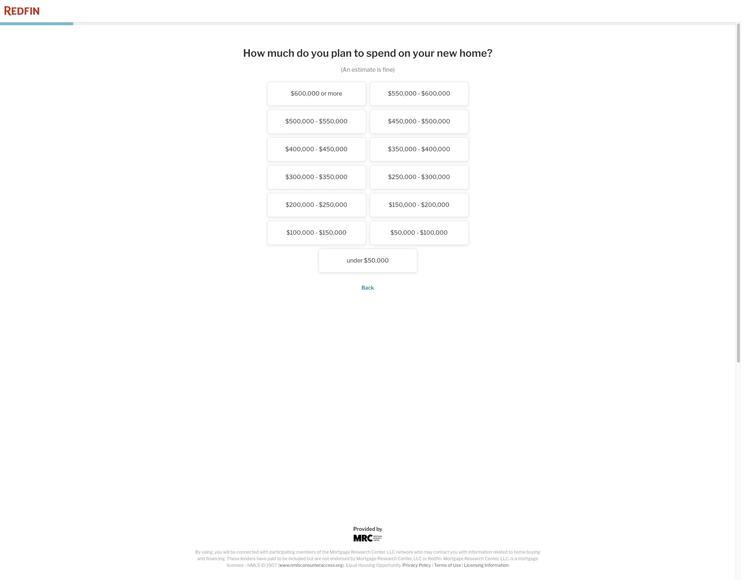 Task type: vqa. For each thing, say whether or not it's contained in the screenshot.
the City, Address, School, Agent, ZIP "SEARCH BOX"
no



Task type: locate. For each thing, give the bounding box(es) containing it.
0 horizontal spatial $200,000
[[286, 202, 314, 208]]

0 vertical spatial of
[[317, 550, 321, 555]]

$50,000 right under
[[364, 257, 389, 264]]

$50,000
[[391, 229, 415, 236], [364, 257, 389, 264]]

of inside by using, you will be connected with participating members of the mortgage research center, llc network who may contact you with information related to home buying and financing. these lenders have paid to be included but are not endorsed by mortgage research center, llc or redfin. mortgage research center, llc. is a mortgage licensee - nmls id 1907 (
[[317, 550, 321, 555]]

- down $450,000 - $500,000
[[418, 146, 420, 153]]

2 $600,000 from the left
[[421, 90, 450, 97]]

$150,000 - $200,000
[[389, 202, 450, 208]]

- down $400,000 - $450,000
[[316, 174, 318, 181]]

1 horizontal spatial $100,000
[[420, 229, 448, 236]]

1 horizontal spatial with
[[459, 550, 468, 555]]

research up licensing
[[465, 557, 484, 562]]

mortgage up use
[[443, 557, 464, 562]]

0 horizontal spatial $500,000
[[286, 118, 314, 125]]

- for $100,000
[[316, 229, 318, 236]]

- down $200,000 - $250,000
[[316, 229, 318, 236]]

2 horizontal spatial center,
[[485, 557, 500, 562]]

2 $500,000 from the left
[[422, 118, 450, 125]]

1 vertical spatial by
[[351, 557, 356, 562]]

buying
[[527, 550, 540, 555]]

1907
[[267, 563, 277, 569]]

with up have
[[260, 550, 269, 555]]

0 horizontal spatial to
[[277, 557, 281, 562]]

1 horizontal spatial of
[[448, 563, 452, 569]]

0 horizontal spatial be
[[231, 550, 236, 555]]

research up housing
[[351, 550, 371, 555]]

- down $550,000 - $600,000
[[418, 118, 420, 125]]

- for $500,000
[[316, 118, 318, 125]]

(
[[278, 563, 279, 569]]

center,
[[371, 550, 386, 555], [398, 557, 413, 562], [485, 557, 500, 562]]

$500,000 down $550,000 - $600,000
[[422, 118, 450, 125]]

$100,000 down $150,000 - $200,000
[[420, 229, 448, 236]]

$450,000 down $500,000 - $550,000
[[319, 146, 348, 153]]

opportunity.
[[376, 563, 402, 569]]

research up 'opportunity.'
[[378, 557, 397, 562]]

- for $550,000
[[418, 90, 420, 97]]

1 vertical spatial $50,000
[[364, 257, 389, 264]]

2 $100,000 from the left
[[420, 229, 448, 236]]

1 horizontal spatial be
[[282, 557, 288, 562]]

1 vertical spatial of
[[448, 563, 452, 569]]

0 vertical spatial $50,000
[[391, 229, 415, 236]]

terms of use link
[[434, 563, 461, 569]]

1 vertical spatial $550,000
[[319, 118, 348, 125]]

$250,000 - $300,000
[[388, 174, 450, 181]]

$200,000 - $250,000
[[286, 202, 347, 208]]

1 vertical spatial llc
[[414, 557, 422, 562]]

1 horizontal spatial research
[[378, 557, 397, 562]]

endorsed
[[330, 557, 350, 562]]

by up mortgage research center image
[[376, 526, 382, 533]]

- up $50,000 - $100,000
[[418, 202, 420, 208]]

1 $300,000 from the left
[[286, 174, 314, 181]]

0 horizontal spatial $100,000
[[287, 229, 314, 236]]

0 horizontal spatial $300,000
[[286, 174, 314, 181]]

0 vertical spatial or
[[321, 90, 327, 97]]

2 vertical spatial to
[[277, 557, 281, 562]]

1 $100,000 from the left
[[287, 229, 314, 236]]

1 horizontal spatial $300,000
[[421, 174, 450, 181]]

llc up 'opportunity.'
[[387, 550, 395, 555]]

2 horizontal spatial research
[[465, 557, 484, 562]]

1 horizontal spatial $500,000
[[422, 118, 450, 125]]

center, up 'opportunity.'
[[371, 550, 386, 555]]

to up is
[[509, 550, 513, 555]]

$400,000 - $450,000
[[286, 146, 348, 153]]

- down $500,000 - $550,000
[[316, 146, 318, 153]]

- up $450,000 - $500,000
[[418, 90, 420, 97]]

- up $400,000 - $450,000
[[316, 118, 318, 125]]

$350,000
[[388, 146, 417, 153], [319, 174, 348, 181]]

of
[[317, 550, 321, 555], [448, 563, 452, 569]]

- for $450,000
[[418, 118, 420, 125]]

or inside how much do you plan to spend on your new home? option group
[[321, 90, 327, 97]]

1 horizontal spatial $600,000
[[421, 90, 450, 97]]

center, up information
[[485, 557, 500, 562]]

$150,000 up $50,000 - $100,000
[[389, 202, 416, 208]]

$350,000 down $450,000 - $500,000
[[388, 146, 417, 153]]

$350,000 down $400,000 - $450,000
[[319, 174, 348, 181]]

$300,000
[[286, 174, 314, 181], [421, 174, 450, 181]]

1 vertical spatial or
[[423, 557, 427, 562]]

llc up privacy policy link
[[414, 557, 422, 562]]

or up policy
[[423, 557, 427, 562]]

you right contact
[[450, 550, 458, 555]]

1 horizontal spatial |
[[462, 563, 463, 569]]

new home?
[[437, 47, 493, 59]]

| down redfin.
[[432, 563, 433, 569]]

$100,000 down $200,000 - $250,000
[[287, 229, 314, 236]]

of for terms
[[448, 563, 452, 569]]

network
[[396, 550, 413, 555]]

0 horizontal spatial by
[[351, 557, 356, 562]]

0 horizontal spatial $450,000
[[319, 146, 348, 153]]

$250,000
[[388, 174, 417, 181], [319, 202, 347, 208]]

may
[[424, 550, 433, 555]]

housing
[[358, 563, 375, 569]]

with up use
[[459, 550, 468, 555]]

$550,000 down more
[[319, 118, 348, 125]]

licensing
[[464, 563, 484, 569]]

$400,000 up $250,000 - $300,000
[[421, 146, 450, 153]]

$200,000 down the '$300,000 - $350,000' on the top left
[[286, 202, 314, 208]]

be up "these"
[[231, 550, 236, 555]]

mortgage up the endorsed
[[330, 550, 350, 555]]

1 vertical spatial to
[[509, 550, 513, 555]]

1 vertical spatial $250,000
[[319, 202, 347, 208]]

or left more
[[321, 90, 327, 97]]

back button
[[362, 285, 374, 291]]

1 horizontal spatial or
[[423, 557, 427, 562]]

$450,000 down $550,000 - $600,000
[[388, 118, 417, 125]]

0 vertical spatial $550,000
[[388, 90, 417, 97]]

0 horizontal spatial |
[[432, 563, 433, 569]]

$200,000 down $250,000 - $300,000
[[421, 202, 450, 208]]

$250,000 down $350,000 - $400,000
[[388, 174, 417, 181]]

more
[[328, 90, 342, 97]]

on
[[398, 47, 411, 59]]

use
[[453, 563, 461, 569]]

mortgage
[[330, 550, 350, 555], [356, 557, 377, 562], [443, 557, 464, 562]]

or
[[321, 90, 327, 97], [423, 557, 427, 562]]

0 vertical spatial $250,000
[[388, 174, 417, 181]]

$300,000 up $200,000 - $250,000
[[286, 174, 314, 181]]

related
[[493, 550, 508, 555]]

1 vertical spatial $350,000
[[319, 174, 348, 181]]

$150,000
[[389, 202, 416, 208], [319, 229, 347, 236]]

0 vertical spatial $150,000
[[389, 202, 416, 208]]

1 horizontal spatial $400,000
[[421, 146, 450, 153]]

0 horizontal spatial llc
[[387, 550, 395, 555]]

mortgage up housing
[[356, 557, 377, 562]]

of left use
[[448, 563, 452, 569]]

you up financing.
[[215, 550, 222, 555]]

$500,000 down $600,000 or more
[[286, 118, 314, 125]]

center, down network
[[398, 557, 413, 562]]

by
[[376, 526, 382, 533], [351, 557, 356, 562]]

$550,000
[[388, 90, 417, 97], [319, 118, 348, 125]]

$100,000
[[287, 229, 314, 236], [420, 229, 448, 236]]

2 horizontal spatial you
[[450, 550, 458, 555]]

$400,000
[[286, 146, 314, 153], [421, 146, 450, 153]]

2 horizontal spatial to
[[509, 550, 513, 555]]

licensing information link
[[464, 563, 509, 569]]

0 horizontal spatial $150,000
[[319, 229, 347, 236]]

1 $200,000 from the left
[[286, 202, 314, 208]]

included
[[289, 557, 306, 562]]

1 vertical spatial $150,000
[[319, 229, 347, 236]]

$600,000 up $450,000 - $500,000
[[421, 90, 450, 97]]

be down participating
[[282, 557, 288, 562]]

1 horizontal spatial by
[[376, 526, 382, 533]]

of left the
[[317, 550, 321, 555]]

nmls
[[247, 563, 260, 569]]

not
[[322, 557, 329, 562]]

licensee
[[227, 563, 244, 569]]

$400,000 up the '$300,000 - $350,000' on the top left
[[286, 146, 314, 153]]

$200,000
[[286, 202, 314, 208], [421, 202, 450, 208]]

1 | from the left
[[432, 563, 433, 569]]

1 horizontal spatial $350,000
[[388, 146, 417, 153]]

$500,000 - $550,000
[[286, 118, 348, 125]]

0 horizontal spatial of
[[317, 550, 321, 555]]

2 $300,000 from the left
[[421, 174, 450, 181]]

llc
[[387, 550, 395, 555], [414, 557, 422, 562]]

you
[[311, 47, 329, 59], [215, 550, 222, 555], [450, 550, 458, 555]]

-
[[418, 90, 420, 97], [316, 118, 318, 125], [418, 118, 420, 125], [316, 146, 318, 153], [418, 146, 420, 153], [316, 174, 318, 181], [418, 174, 420, 181], [316, 202, 318, 208], [418, 202, 420, 208], [316, 229, 318, 236], [417, 229, 419, 236], [245, 563, 246, 569]]

(an estimate is fine)
[[341, 66, 395, 73]]

- down the lenders
[[245, 563, 246, 569]]

0 horizontal spatial with
[[260, 550, 269, 555]]

0 horizontal spatial $250,000
[[319, 202, 347, 208]]

$300,000 up $150,000 - $200,000
[[421, 174, 450, 181]]

- down $350,000 - $400,000
[[418, 174, 420, 181]]

estimate
[[352, 66, 376, 73]]

be
[[231, 550, 236, 555], [282, 557, 288, 562]]

to
[[354, 47, 364, 59], [509, 550, 513, 555], [277, 557, 281, 562]]

$50,000 down $150,000 - $200,000
[[391, 229, 415, 236]]

- for $250,000
[[418, 174, 420, 181]]

$550,000 down is fine)
[[388, 90, 417, 97]]

0 horizontal spatial $600,000
[[291, 90, 320, 97]]

|
[[432, 563, 433, 569], [462, 563, 463, 569]]

mortgage research center image
[[354, 535, 382, 542]]

- down $150,000 - $200,000
[[417, 229, 419, 236]]

will
[[223, 550, 230, 555]]

back
[[362, 285, 374, 291]]

or inside by using, you will be connected with participating members of the mortgage research center, llc network who may contact you with information related to home buying and financing. these lenders have paid to be included but are not endorsed by mortgage research center, llc or redfin. mortgage research center, llc. is a mortgage licensee - nmls id 1907 (
[[423, 557, 427, 562]]

by inside by using, you will be connected with participating members of the mortgage research center, llc network who may contact you with information related to home buying and financing. these lenders have paid to be included but are not endorsed by mortgage research center, llc or redfin. mortgage research center, llc. is a mortgage licensee - nmls id 1907 (
[[351, 557, 356, 562]]

privacy
[[403, 563, 418, 569]]

1 horizontal spatial $200,000
[[421, 202, 450, 208]]

- for $150,000
[[418, 202, 420, 208]]

www.nmlsconsumeraccess.org ). equal housing opportunity. privacy policy | terms of use | licensing information
[[279, 563, 509, 569]]

$250,000 down the '$300,000 - $350,000' on the top left
[[319, 202, 347, 208]]

$300,000 - $350,000
[[286, 174, 348, 181]]

0 horizontal spatial center,
[[371, 550, 386, 555]]

how much do you plan to spend on your new home?
[[243, 47, 493, 59]]

0 horizontal spatial you
[[215, 550, 222, 555]]

$600,000 left more
[[291, 90, 320, 97]]

by up "equal"
[[351, 557, 356, 562]]

and
[[197, 557, 205, 562]]

mortgage
[[518, 557, 538, 562]]

$350,000 - $400,000
[[388, 146, 450, 153]]

1 horizontal spatial llc
[[414, 557, 422, 562]]

you right do at top left
[[311, 47, 329, 59]]

to up estimate
[[354, 47, 364, 59]]

information
[[485, 563, 509, 569]]

0 horizontal spatial $400,000
[[286, 146, 314, 153]]

| right use
[[462, 563, 463, 569]]

but
[[307, 557, 314, 562]]

www.nmlsconsumeraccess.org
[[279, 563, 343, 569]]

research
[[351, 550, 371, 555], [378, 557, 397, 562], [465, 557, 484, 562]]

redfin.
[[428, 557, 442, 562]]

www.nmlsconsumeraccess.org link
[[279, 563, 343, 569]]

1 $600,000 from the left
[[291, 90, 320, 97]]

0 vertical spatial llc
[[387, 550, 395, 555]]

1 horizontal spatial $550,000
[[388, 90, 417, 97]]

to up (
[[277, 557, 281, 562]]

$150,000 down $200,000 - $250,000
[[319, 229, 347, 236]]

0 horizontal spatial or
[[321, 90, 327, 97]]

using,
[[202, 550, 214, 555]]

$100,000 - $150,000
[[287, 229, 347, 236]]

- for $400,000
[[316, 146, 318, 153]]

2 $200,000 from the left
[[421, 202, 450, 208]]

1 horizontal spatial $450,000
[[388, 118, 417, 125]]

1 horizontal spatial to
[[354, 47, 364, 59]]

- down the '$300,000 - $350,000' on the top left
[[316, 202, 318, 208]]



Task type: describe. For each thing, give the bounding box(es) containing it.
0 vertical spatial to
[[354, 47, 364, 59]]

0 vertical spatial $450,000
[[388, 118, 417, 125]]

these
[[227, 557, 240, 562]]

equal
[[346, 563, 357, 569]]

participating
[[270, 550, 295, 555]]

1 vertical spatial be
[[282, 557, 288, 562]]

a
[[515, 557, 517, 562]]

terms
[[434, 563, 447, 569]]

$600,000 or more
[[291, 90, 342, 97]]

2 horizontal spatial mortgage
[[443, 557, 464, 562]]

your
[[413, 47, 435, 59]]

- for $300,000
[[316, 174, 318, 181]]

(an
[[341, 66, 350, 73]]

members
[[296, 550, 316, 555]]

- for $50,000
[[417, 229, 419, 236]]

2 with from the left
[[459, 550, 468, 555]]

contact
[[434, 550, 449, 555]]

0 horizontal spatial mortgage
[[330, 550, 350, 555]]

provided
[[353, 526, 375, 533]]

0 vertical spatial be
[[231, 550, 236, 555]]

0 horizontal spatial $550,000
[[319, 118, 348, 125]]

- for $200,000
[[316, 202, 318, 208]]

provided by
[[353, 526, 382, 533]]

is
[[511, 557, 514, 562]]

2 | from the left
[[462, 563, 463, 569]]

0 vertical spatial by
[[376, 526, 382, 533]]

$50,000 - $100,000
[[391, 229, 448, 236]]

2 $400,000 from the left
[[421, 146, 450, 153]]

1 with from the left
[[260, 550, 269, 555]]

under $50,000
[[347, 257, 389, 264]]

lenders
[[240, 557, 256, 562]]

1 $400,000 from the left
[[286, 146, 314, 153]]

is fine)
[[377, 66, 395, 73]]

).
[[343, 563, 345, 569]]

1 horizontal spatial $250,000
[[388, 174, 417, 181]]

1 horizontal spatial $50,000
[[391, 229, 415, 236]]

have
[[257, 557, 267, 562]]

the
[[322, 550, 329, 555]]

home
[[514, 550, 526, 555]]

privacy policy link
[[403, 563, 431, 569]]

who
[[414, 550, 423, 555]]

0 vertical spatial $350,000
[[388, 146, 417, 153]]

connected
[[237, 550, 259, 555]]

under
[[347, 257, 363, 264]]

1 horizontal spatial center,
[[398, 557, 413, 562]]

plan
[[331, 47, 352, 59]]

1 horizontal spatial mortgage
[[356, 557, 377, 562]]

by using, you will be connected with participating members of the mortgage research center, llc network who may contact you with information related to home buying and financing. these lenders have paid to be included but are not endorsed by mortgage research center, llc or redfin. mortgage research center, llc. is a mortgage licensee - nmls id 1907 (
[[195, 550, 540, 569]]

are
[[315, 557, 321, 562]]

spend
[[366, 47, 396, 59]]

0 horizontal spatial $50,000
[[364, 257, 389, 264]]

much
[[267, 47, 295, 59]]

how much do you plan to spend on your new home? option group
[[221, 82, 515, 277]]

do
[[297, 47, 309, 59]]

1 horizontal spatial you
[[311, 47, 329, 59]]

1 vertical spatial $450,000
[[319, 146, 348, 153]]

financing.
[[206, 557, 226, 562]]

paid
[[267, 557, 276, 562]]

by
[[195, 550, 201, 555]]

1 horizontal spatial $150,000
[[389, 202, 416, 208]]

of for members
[[317, 550, 321, 555]]

- for $350,000
[[418, 146, 420, 153]]

how
[[243, 47, 265, 59]]

0 horizontal spatial research
[[351, 550, 371, 555]]

information
[[469, 550, 492, 555]]

llc.
[[501, 557, 510, 562]]

$550,000 - $600,000
[[388, 90, 450, 97]]

id
[[261, 563, 266, 569]]

policy
[[419, 563, 431, 569]]

$450,000 - $500,000
[[388, 118, 450, 125]]

1 $500,000 from the left
[[286, 118, 314, 125]]

- inside by using, you will be connected with participating members of the mortgage research center, llc network who may contact you with information related to home buying and financing. these lenders have paid to be included but are not endorsed by mortgage research center, llc or redfin. mortgage research center, llc. is a mortgage licensee - nmls id 1907 (
[[245, 563, 246, 569]]

0 horizontal spatial $350,000
[[319, 174, 348, 181]]



